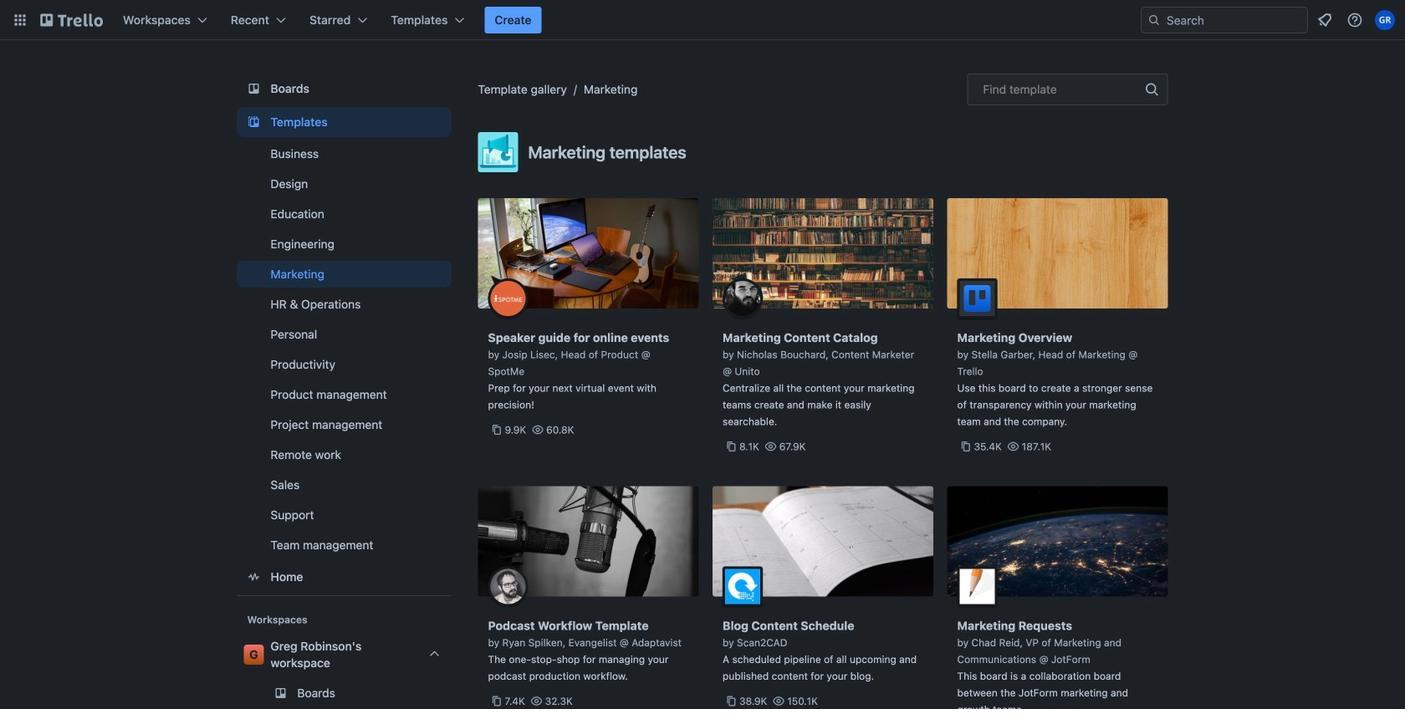 Task type: locate. For each thing, give the bounding box(es) containing it.
marketing icon image
[[478, 132, 518, 172]]

None field
[[967, 74, 1168, 105]]

0 notifications image
[[1315, 10, 1335, 30]]

chad reid, vp of marketing and communications @ jotform image
[[957, 567, 997, 607]]

primary element
[[0, 0, 1405, 40]]

greg robinson (gregrobinson96) image
[[1375, 10, 1395, 30]]

josip lisec, head of product @ spotme image
[[488, 279, 528, 319]]

nicholas bouchard, content marketer @ unito image
[[723, 279, 763, 319]]

stella garber, head of marketing @ trello image
[[957, 279, 997, 319]]

template board image
[[244, 112, 264, 132]]

search image
[[1148, 13, 1161, 27]]



Task type: vqa. For each thing, say whether or not it's contained in the screenshot.
sm image
no



Task type: describe. For each thing, give the bounding box(es) containing it.
home image
[[244, 567, 264, 587]]

Search field
[[1161, 8, 1307, 32]]

ryan spilken, evangelist @ adaptavist image
[[488, 567, 528, 607]]

back to home image
[[40, 7, 103, 33]]

open information menu image
[[1347, 12, 1363, 28]]

scan2cad image
[[723, 567, 763, 607]]

board image
[[244, 79, 264, 99]]



